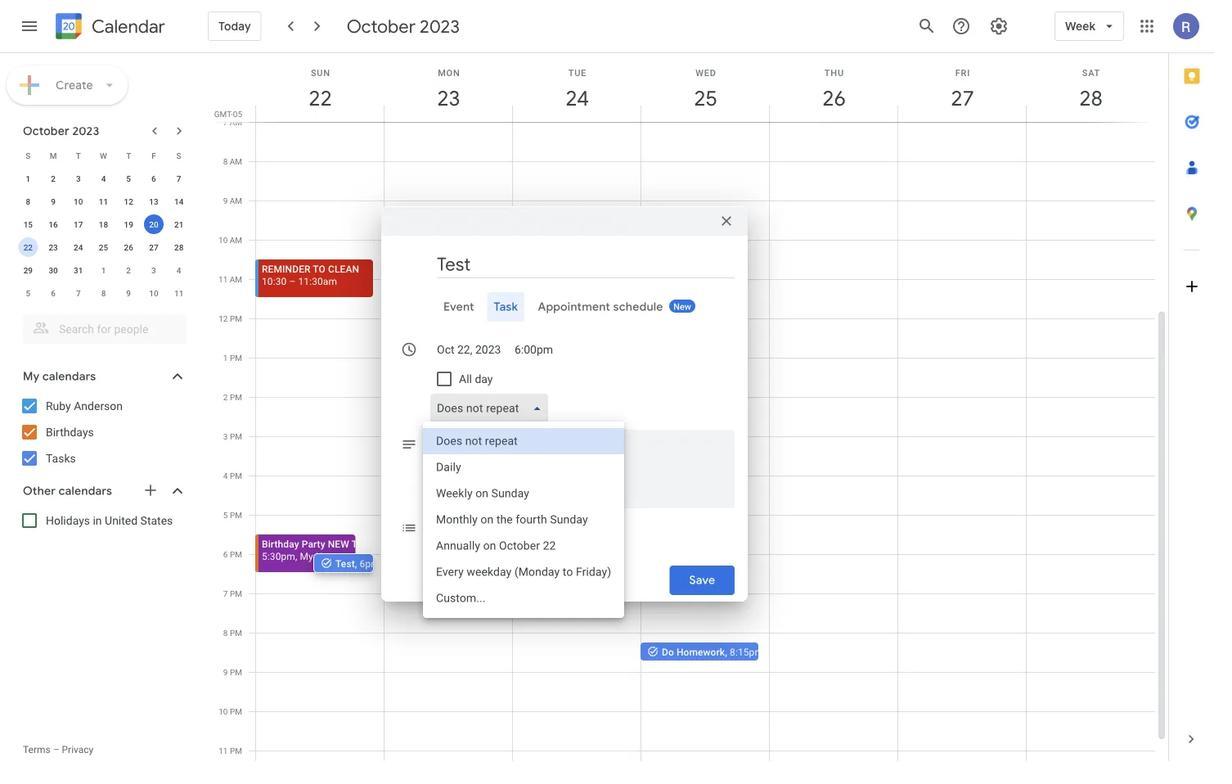 Task type: describe. For each thing, give the bounding box(es) containing it.
my inside dropdown button
[[23, 369, 40, 384]]

10 pm
[[219, 706, 242, 716]]

november 2 element
[[119, 260, 138, 280]]

1 horizontal spatial ,
[[355, 558, 357, 569]]

23 link
[[430, 79, 468, 117]]

w
[[100, 151, 107, 160]]

23 inside mon 23
[[436, 85, 460, 112]]

6 for 6 pm
[[223, 549, 228, 559]]

12 for 12 pm
[[219, 313, 228, 323]]

other calendars button
[[3, 478, 203, 504]]

4 for the november 4 element
[[177, 265, 181, 275]]

pm for 4 pm
[[230, 471, 242, 480]]

schedule
[[613, 300, 663, 314]]

new
[[674, 302, 692, 312]]

other calendars
[[23, 484, 112, 498]]

7 up 14 element
[[177, 174, 181, 183]]

pm for 12 pm
[[230, 313, 242, 323]]

29
[[23, 265, 33, 275]]

12 for 12
[[124, 196, 133, 206]]

today
[[219, 19, 251, 34]]

05
[[233, 109, 242, 119]]

8 pm
[[223, 628, 242, 638]]

row containing 15
[[16, 213, 192, 236]]

united
[[105, 514, 138, 527]]

9 for november 9 element
[[126, 288, 131, 298]]

november 8 element
[[94, 283, 113, 303]]

11am
[[413, 256, 438, 267]]

pm for 3 pm
[[230, 431, 242, 441]]

12 element
[[119, 192, 138, 211]]

tue
[[569, 68, 587, 78]]

november 3 element
[[144, 260, 164, 280]]

pm for 1 pm
[[230, 353, 242, 363]]

do
[[662, 646, 674, 658]]

mon 23
[[436, 68, 461, 112]]

to
[[313, 263, 326, 275]]

28 column header
[[1026, 53, 1156, 122]]

week button
[[1055, 7, 1125, 46]]

calendar element
[[52, 10, 165, 46]]

anderson
[[74, 399, 123, 413]]

calendar
[[92, 15, 165, 38]]

terms – privacy
[[23, 744, 94, 755]]

f
[[152, 151, 156, 160]]

states
[[140, 514, 173, 527]]

12 pm
[[219, 313, 242, 323]]

1 horizontal spatial tab list
[[1170, 53, 1215, 716]]

26 column header
[[769, 53, 899, 122]]

terms
[[23, 744, 51, 755]]

, inside birthday party new time 5:30pm , my house
[[295, 550, 297, 562]]

10 – 11am
[[390, 256, 438, 267]]

am for 11 am
[[230, 274, 242, 284]]

3 pm
[[223, 431, 242, 441]]

25 inside wed 25
[[693, 85, 717, 112]]

16 element
[[43, 214, 63, 234]]

house
[[316, 550, 345, 562]]

28 inside column header
[[1079, 85, 1102, 112]]

do homework , 8:15pm
[[662, 646, 764, 658]]

25 inside row
[[99, 242, 108, 252]]

birthday
[[262, 538, 299, 550]]

27 inside column header
[[950, 85, 974, 112]]

today button
[[208, 7, 262, 46]]

11 for 11 element
[[99, 196, 108, 206]]

28 element
[[169, 237, 189, 257]]

sat 28
[[1079, 68, 1102, 112]]

Start date text field
[[437, 340, 502, 359]]

25 link
[[687, 79, 725, 117]]

20
[[149, 219, 158, 229]]

7 pm
[[223, 589, 242, 598]]

m
[[50, 151, 57, 160]]

calendars for other calendars
[[59, 484, 112, 498]]

create
[[56, 78, 93, 92]]

27 column header
[[898, 53, 1027, 122]]

new
[[328, 538, 349, 550]]

tue 24
[[565, 68, 588, 112]]

8:15pm
[[730, 646, 764, 658]]

24 link
[[559, 79, 596, 117]]

22 column header
[[255, 53, 385, 122]]

2 horizontal spatial ,
[[725, 646, 728, 658]]

23 column header
[[384, 53, 513, 122]]

5 for november 5 element
[[26, 288, 30, 298]]

10 for 10 am
[[219, 235, 228, 245]]

31
[[74, 265, 83, 275]]

10 for 10 pm
[[219, 706, 228, 716]]

6 pm
[[223, 549, 242, 559]]

pm for 2 pm
[[230, 392, 242, 402]]

pm for 9 pm
[[230, 667, 242, 677]]

test
[[336, 558, 355, 569]]

0 horizontal spatial 1
[[26, 174, 30, 183]]

5 for 5 pm
[[223, 510, 228, 520]]

Add description text field
[[431, 436, 735, 495]]

4 for 4 pm
[[223, 471, 228, 480]]

17
[[74, 219, 83, 229]]

task button
[[488, 292, 525, 322]]

22 inside cell
[[23, 242, 33, 252]]

holidays in united states
[[46, 514, 173, 527]]

9 for 9 pm
[[223, 667, 228, 677]]

my inside birthday party new time 5:30pm , my house
[[300, 550, 313, 562]]

26 inside the october 2023 grid
[[124, 242, 133, 252]]

23 inside grid
[[49, 242, 58, 252]]

14 element
[[169, 192, 189, 211]]

10 for 10 element
[[74, 196, 83, 206]]

create button
[[7, 65, 128, 105]]

other
[[23, 484, 56, 498]]

holidays
[[46, 514, 90, 527]]

pm for 7 pm
[[230, 589, 242, 598]]

– for 11am
[[404, 256, 411, 267]]

22 link
[[302, 79, 339, 117]]

birthdays
[[46, 425, 94, 439]]

22 cell
[[16, 236, 41, 259]]

thu 26
[[822, 68, 845, 112]]

10 – 11am button
[[384, 240, 502, 277]]

7 for 7 pm
[[223, 589, 228, 598]]

26 link
[[816, 79, 853, 117]]

7 am
[[223, 117, 242, 127]]

main drawer image
[[20, 16, 39, 36]]

1 vertical spatial october
[[23, 124, 70, 138]]

day
[[475, 372, 493, 386]]

pm for 6 pm
[[230, 549, 242, 559]]

row containing 1
[[16, 167, 192, 190]]

am for 9 am
[[230, 196, 242, 205]]

tasks
[[46, 451, 76, 465]]

appointment schedule
[[538, 300, 663, 314]]

privacy link
[[62, 744, 94, 755]]

my calendars
[[23, 369, 96, 384]]

9 up 16 element on the left top
[[51, 196, 56, 206]]

homework
[[677, 646, 725, 658]]

ruby anderson
[[46, 399, 123, 413]]

add other calendars image
[[142, 482, 159, 498]]

1 pm
[[223, 353, 242, 363]]

row containing 29
[[16, 259, 192, 282]]

am for 10 am
[[230, 235, 242, 245]]

time
[[352, 538, 375, 550]]

7 for november 7 element
[[76, 288, 81, 298]]

24 inside column header
[[565, 85, 588, 112]]

– inside the "reminder to clean 10:30 – 11:30am"
[[289, 275, 296, 287]]

13 element
[[144, 192, 164, 211]]

tab list containing event
[[395, 292, 735, 322]]

24 column header
[[512, 53, 642, 122]]

wed
[[696, 68, 717, 78]]

26 element
[[119, 237, 138, 257]]

1 for november 1 element
[[101, 265, 106, 275]]

gmt-
[[214, 109, 233, 119]]

9 pm
[[223, 667, 242, 677]]

18
[[99, 219, 108, 229]]

1 for 1 pm
[[223, 353, 228, 363]]

2 s from the left
[[176, 151, 181, 160]]

6 for "november 6" element
[[51, 288, 56, 298]]



Task type: locate. For each thing, give the bounding box(es) containing it.
1 vertical spatial 22
[[23, 242, 33, 252]]

23 down mon
[[436, 85, 460, 112]]

am up 8 am
[[230, 117, 242, 127]]

1 vertical spatial 28
[[174, 242, 184, 252]]

12 up the 19
[[124, 196, 133, 206]]

1 horizontal spatial 5
[[126, 174, 131, 183]]

privacy
[[62, 744, 94, 755]]

1 up 15 "element" on the top left of the page
[[26, 174, 30, 183]]

october 2023 up mon
[[347, 15, 460, 38]]

1 horizontal spatial 12
[[219, 313, 228, 323]]

– for privacy
[[53, 744, 59, 755]]

2 t from the left
[[126, 151, 131, 160]]

row containing 22
[[16, 236, 192, 259]]

27 element
[[144, 237, 164, 257]]

1 horizontal spatial 2
[[126, 265, 131, 275]]

1 horizontal spatial 25
[[693, 85, 717, 112]]

party
[[302, 538, 325, 550]]

24 up 31
[[74, 242, 83, 252]]

1 vertical spatial 12
[[219, 313, 228, 323]]

11 down the november 4 element
[[174, 288, 184, 298]]

26 down the 19
[[124, 242, 133, 252]]

27 down fri
[[950, 85, 974, 112]]

1 horizontal spatial 6
[[151, 174, 156, 183]]

0 vertical spatial calendars
[[42, 369, 96, 384]]

3 up 10 element
[[76, 174, 81, 183]]

24 down tue at the left top of page
[[565, 85, 588, 112]]

2 horizontal spatial 1
[[223, 353, 228, 363]]

3 for 3 pm
[[223, 431, 228, 441]]

, left 6pm
[[355, 558, 357, 569]]

0 horizontal spatial s
[[26, 151, 31, 160]]

0 vertical spatial 1
[[26, 174, 30, 183]]

0 horizontal spatial 4
[[101, 174, 106, 183]]

november 5 element
[[18, 283, 38, 303]]

Add title text field
[[437, 252, 735, 277]]

– left the 11am
[[404, 256, 411, 267]]

11 pm
[[219, 746, 242, 755]]

– right terms link
[[53, 744, 59, 755]]

mon
[[438, 68, 461, 78]]

12 inside row
[[124, 196, 133, 206]]

5 up 6 pm
[[223, 510, 228, 520]]

9 am
[[223, 196, 242, 205]]

5 pm
[[223, 510, 242, 520]]

22 inside column header
[[308, 85, 331, 112]]

clean
[[328, 263, 359, 275]]

21
[[174, 219, 184, 229]]

10 pm from the top
[[230, 667, 242, 677]]

0 vertical spatial –
[[404, 256, 411, 267]]

row up "18" element
[[16, 190, 192, 213]]

ruby
[[46, 399, 71, 413]]

30
[[49, 265, 58, 275]]

row down november 1 element
[[16, 282, 192, 304]]

3 am from the top
[[230, 196, 242, 205]]

24 element
[[69, 237, 88, 257]]

0 horizontal spatial 24
[[74, 242, 83, 252]]

0 vertical spatial 23
[[436, 85, 460, 112]]

am down 9 am
[[230, 235, 242, 245]]

s left m
[[26, 151, 31, 160]]

8 down november 1 element
[[101, 288, 106, 298]]

3 for november 3 element
[[151, 265, 156, 275]]

29 element
[[18, 260, 38, 280]]

10 inside button
[[390, 256, 402, 267]]

fri
[[956, 68, 971, 78]]

thu
[[825, 68, 845, 78]]

6 pm from the top
[[230, 510, 242, 520]]

fri 27
[[950, 68, 974, 112]]

15
[[23, 219, 33, 229]]

0 vertical spatial 3
[[76, 174, 81, 183]]

calendar heading
[[88, 15, 165, 38]]

30 element
[[43, 260, 63, 280]]

None search field
[[0, 308, 203, 344]]

6 down the 30 element
[[51, 288, 56, 298]]

2 up 3 pm
[[223, 392, 228, 402]]

12
[[124, 196, 133, 206], [219, 313, 228, 323]]

2 pm from the top
[[230, 353, 242, 363]]

3 down 2 pm
[[223, 431, 228, 441]]

9 inside november 9 element
[[126, 288, 131, 298]]

2 am from the top
[[230, 156, 242, 166]]

, down birthday
[[295, 550, 297, 562]]

0 horizontal spatial ,
[[295, 550, 297, 562]]

1 horizontal spatial 23
[[436, 85, 460, 112]]

4 pm from the top
[[230, 431, 242, 441]]

event
[[444, 300, 475, 314]]

16
[[49, 219, 58, 229]]

0 horizontal spatial 22
[[23, 242, 33, 252]]

2
[[51, 174, 56, 183], [126, 265, 131, 275], [223, 392, 228, 402]]

pm down 2 pm
[[230, 431, 242, 441]]

0 vertical spatial 2023
[[420, 15, 460, 38]]

row up november 8 element
[[16, 259, 192, 282]]

2 horizontal spatial 4
[[223, 471, 228, 480]]

5:30pm
[[262, 550, 295, 562]]

0 horizontal spatial 28
[[174, 242, 184, 252]]

1 horizontal spatial 27
[[950, 85, 974, 112]]

0 vertical spatial october 2023
[[347, 15, 460, 38]]

9 up 10 am
[[223, 196, 228, 205]]

4 row from the top
[[16, 213, 192, 236]]

9 down november 2 element
[[126, 288, 131, 298]]

october 2023 grid
[[16, 144, 192, 304]]

am for 8 am
[[230, 156, 242, 166]]

pm down 7 pm
[[230, 628, 242, 638]]

1 horizontal spatial 2023
[[420, 15, 460, 38]]

1 vertical spatial 25
[[99, 242, 108, 252]]

10 up the '11 am'
[[219, 235, 228, 245]]

1 horizontal spatial october
[[347, 15, 416, 38]]

1 vertical spatial my
[[300, 550, 313, 562]]

23
[[436, 85, 460, 112], [49, 242, 58, 252]]

8 pm from the top
[[230, 589, 242, 598]]

2023
[[420, 15, 460, 38], [72, 124, 99, 138]]

november 7 element
[[69, 283, 88, 303]]

1 vertical spatial 1
[[101, 265, 106, 275]]

2 horizontal spatial 3
[[223, 431, 228, 441]]

7 for 7 am
[[223, 117, 228, 127]]

22 down sun
[[308, 85, 331, 112]]

all
[[459, 372, 472, 386]]

1 vertical spatial 27
[[149, 242, 158, 252]]

8 for 8 am
[[223, 156, 228, 166]]

24 inside the october 2023 grid
[[74, 242, 83, 252]]

5 up 12 element
[[126, 174, 131, 183]]

Start time text field
[[515, 340, 554, 359]]

1 horizontal spatial t
[[126, 151, 131, 160]]

0 vertical spatial 4
[[101, 174, 106, 183]]

7 left 05
[[223, 117, 228, 127]]

11 down 10 am
[[219, 274, 228, 284]]

6pm
[[360, 558, 380, 569]]

None field
[[431, 394, 555, 423]]

28 down 21
[[174, 242, 184, 252]]

11 element
[[94, 192, 113, 211]]

2 vertical spatial 3
[[223, 431, 228, 441]]

23 down the 16 on the left of page
[[49, 242, 58, 252]]

5 down the "29" element
[[26, 288, 30, 298]]

10 down november 3 element
[[149, 288, 158, 298]]

2 horizontal spatial 2
[[223, 392, 228, 402]]

1 vertical spatial 3
[[151, 265, 156, 275]]

2 vertical spatial 1
[[223, 353, 228, 363]]

26 down the "thu"
[[822, 85, 845, 112]]

10 for november 10 'element'
[[149, 288, 158, 298]]

1 vertical spatial october 2023
[[23, 124, 99, 138]]

25 down wed
[[693, 85, 717, 112]]

pm down 8 pm
[[230, 667, 242, 677]]

am left the 10:30
[[230, 274, 242, 284]]

0 horizontal spatial october
[[23, 124, 70, 138]]

21 element
[[169, 214, 189, 234]]

grid containing 22
[[210, 53, 1169, 762]]

27 inside row
[[149, 242, 158, 252]]

10 for 10 – 11am
[[390, 256, 402, 267]]

4
[[101, 174, 106, 183], [177, 265, 181, 275], [223, 471, 228, 480]]

row down "18" element
[[16, 236, 192, 259]]

pm up 6 pm
[[230, 510, 242, 520]]

pm up 3 pm
[[230, 392, 242, 402]]

1 vertical spatial –
[[289, 275, 296, 287]]

0 horizontal spatial 2023
[[72, 124, 99, 138]]

25 element
[[94, 237, 113, 257]]

new element
[[670, 300, 696, 313]]

0 vertical spatial 2
[[51, 174, 56, 183]]

all day
[[459, 372, 493, 386]]

row group containing 1
[[16, 167, 192, 304]]

20 cell
[[141, 213, 166, 236]]

november 6 element
[[43, 283, 63, 303]]

grid
[[210, 53, 1169, 762]]

2 for november 2 element
[[126, 265, 131, 275]]

october 2023
[[347, 15, 460, 38], [23, 124, 99, 138]]

1 t from the left
[[76, 151, 81, 160]]

my calendars list
[[3, 393, 203, 471]]

12 down the '11 am'
[[219, 313, 228, 323]]

november 10 element
[[144, 283, 164, 303]]

am for 7 am
[[230, 117, 242, 127]]

6 row from the top
[[16, 259, 192, 282]]

0 vertical spatial 22
[[308, 85, 331, 112]]

17 element
[[69, 214, 88, 234]]

0 horizontal spatial 3
[[76, 174, 81, 183]]

–
[[404, 256, 411, 267], [289, 275, 296, 287], [53, 744, 59, 755]]

0 horizontal spatial 26
[[124, 242, 133, 252]]

1 vertical spatial 24
[[74, 242, 83, 252]]

3 down 27 element at the left top
[[151, 265, 156, 275]]

custom... option
[[423, 585, 625, 611]]

october 2023 up m
[[23, 124, 99, 138]]

1 s from the left
[[26, 151, 31, 160]]

1 vertical spatial calendars
[[59, 484, 112, 498]]

12 inside grid
[[219, 313, 228, 323]]

my calendars button
[[3, 363, 203, 390]]

9 for 9 am
[[223, 196, 228, 205]]

2 down 26 element
[[126, 265, 131, 275]]

november 1 element
[[94, 260, 113, 280]]

november 11 element
[[169, 283, 189, 303]]

0 vertical spatial october
[[347, 15, 416, 38]]

11 pm from the top
[[230, 706, 242, 716]]

13
[[149, 196, 158, 206]]

25
[[693, 85, 717, 112], [99, 242, 108, 252]]

1 horizontal spatial –
[[289, 275, 296, 287]]

0 horizontal spatial 25
[[99, 242, 108, 252]]

10 inside 'element'
[[149, 288, 158, 298]]

am
[[230, 117, 242, 127], [230, 156, 242, 166], [230, 196, 242, 205], [230, 235, 242, 245], [230, 274, 242, 284]]

– inside 10 – 11am button
[[404, 256, 411, 267]]

25 column header
[[641, 53, 770, 122]]

settings menu image
[[990, 16, 1009, 36]]

0 vertical spatial my
[[23, 369, 40, 384]]

pm up 8 pm
[[230, 589, 242, 598]]

1 vertical spatial 23
[[49, 242, 58, 252]]

15 element
[[18, 214, 38, 234]]

0 horizontal spatial 12
[[124, 196, 133, 206]]

11 up the 18 at left top
[[99, 196, 108, 206]]

11 inside "element"
[[174, 288, 184, 298]]

row
[[16, 144, 192, 167], [16, 167, 192, 190], [16, 190, 192, 213], [16, 213, 192, 236], [16, 236, 192, 259], [16, 259, 192, 282], [16, 282, 192, 304]]

28
[[1079, 85, 1102, 112], [174, 242, 184, 252]]

18 element
[[94, 214, 113, 234]]

1 horizontal spatial 28
[[1079, 85, 1102, 112]]

0 horizontal spatial t
[[76, 151, 81, 160]]

1 vertical spatial 5
[[26, 288, 30, 298]]

5 pm from the top
[[230, 471, 242, 480]]

11:30am
[[298, 275, 337, 287]]

11 for 11 pm
[[219, 746, 228, 755]]

pm down '10 pm'
[[230, 746, 242, 755]]

0 vertical spatial 25
[[693, 85, 717, 112]]

5 row from the top
[[16, 236, 192, 259]]

0 horizontal spatial tab list
[[395, 292, 735, 322]]

11 for 11 am
[[219, 274, 228, 284]]

2 pm
[[223, 392, 242, 402]]

1 horizontal spatial october 2023
[[347, 15, 460, 38]]

pm for 8 pm
[[230, 628, 242, 638]]

20, today element
[[144, 214, 164, 234]]

7 pm from the top
[[230, 549, 242, 559]]

2 inside november 2 element
[[126, 265, 131, 275]]

1 horizontal spatial 22
[[308, 85, 331, 112]]

1 horizontal spatial my
[[300, 550, 313, 562]]

19 element
[[119, 214, 138, 234]]

gmt-05
[[214, 109, 242, 119]]

0 vertical spatial 5
[[126, 174, 131, 183]]

pm for 10 pm
[[230, 706, 242, 716]]

appointment
[[538, 300, 611, 314]]

1 vertical spatial 4
[[177, 265, 181, 275]]

calendars up in
[[59, 484, 112, 498]]

0 vertical spatial 26
[[822, 85, 845, 112]]

8 down 7 am
[[223, 156, 228, 166]]

8 for november 8 element
[[101, 288, 106, 298]]

sun
[[311, 68, 331, 78]]

weekly on sunday option
[[423, 480, 625, 507]]

7 up 8 pm
[[223, 589, 228, 598]]

8
[[223, 156, 228, 166], [26, 196, 30, 206], [101, 288, 106, 298], [223, 628, 228, 638]]

row group
[[16, 167, 192, 304]]

0 horizontal spatial 27
[[149, 242, 158, 252]]

11 for november 11 "element"
[[174, 288, 184, 298]]

10
[[74, 196, 83, 206], [219, 235, 228, 245], [390, 256, 402, 267], [149, 288, 158, 298], [219, 706, 228, 716]]

2 horizontal spatial 5
[[223, 510, 228, 520]]

8 down 7 pm
[[223, 628, 228, 638]]

week
[[1066, 19, 1096, 34]]

pm up 5 pm
[[230, 471, 242, 480]]

1 horizontal spatial 4
[[177, 265, 181, 275]]

2 vertical spatial –
[[53, 744, 59, 755]]

0 vertical spatial 24
[[565, 85, 588, 112]]

row down w
[[16, 167, 192, 190]]

28 inside the october 2023 grid
[[174, 242, 184, 252]]

7 down the 31 element
[[76, 288, 81, 298]]

am down 7 am
[[230, 156, 242, 166]]

2 vertical spatial 6
[[223, 549, 228, 559]]

terms link
[[23, 744, 51, 755]]

sat
[[1083, 68, 1101, 78]]

row up 11 element
[[16, 144, 192, 167]]

2023 up mon
[[420, 15, 460, 38]]

calendars up ruby
[[42, 369, 96, 384]]

5 am from the top
[[230, 274, 242, 284]]

0 vertical spatial 28
[[1079, 85, 1102, 112]]

9
[[223, 196, 228, 205], [51, 196, 56, 206], [126, 288, 131, 298], [223, 667, 228, 677]]

0 vertical spatial 12
[[124, 196, 133, 206]]

8 am
[[223, 156, 242, 166]]

4 down 3 pm
[[223, 471, 228, 480]]

every weekday (monday to friday) option
[[423, 559, 625, 585]]

0 horizontal spatial my
[[23, 369, 40, 384]]

1 vertical spatial 2
[[126, 265, 131, 275]]

2 row from the top
[[16, 167, 192, 190]]

1 vertical spatial 2023
[[72, 124, 99, 138]]

2 horizontal spatial 6
[[223, 549, 228, 559]]

1 horizontal spatial 1
[[101, 265, 106, 275]]

my
[[23, 369, 40, 384], [300, 550, 313, 562]]

t left f at top
[[126, 151, 131, 160]]

10:30
[[262, 275, 287, 287]]

26 inside column header
[[822, 85, 845, 112]]

sun 22
[[308, 68, 331, 112]]

1 am from the top
[[230, 117, 242, 127]]

23 element
[[43, 237, 63, 257]]

in
[[93, 514, 102, 527]]

25 down the 18 at left top
[[99, 242, 108, 252]]

november 4 element
[[169, 260, 189, 280]]

pm for 5 pm
[[230, 510, 242, 520]]

11 down '10 pm'
[[219, 746, 228, 755]]

row containing 8
[[16, 190, 192, 213]]

pm down 9 pm on the bottom left
[[230, 706, 242, 716]]

3 row from the top
[[16, 190, 192, 213]]

10 up 11 pm
[[219, 706, 228, 716]]

calendars for my calendars
[[42, 369, 96, 384]]

0 horizontal spatial 2
[[51, 174, 56, 183]]

11 am
[[219, 274, 242, 284]]

2 vertical spatial 5
[[223, 510, 228, 520]]

10 left the 11am
[[390, 256, 402, 267]]

12 pm from the top
[[230, 746, 242, 755]]

1 horizontal spatial 24
[[565, 85, 588, 112]]

0 horizontal spatial october 2023
[[23, 124, 99, 138]]

1 pm from the top
[[230, 313, 242, 323]]

pm up 2 pm
[[230, 353, 242, 363]]

task
[[494, 300, 518, 314]]

24
[[565, 85, 588, 112], [74, 242, 83, 252]]

5
[[126, 174, 131, 183], [26, 288, 30, 298], [223, 510, 228, 520]]

reminder to clean 10:30 – 11:30am
[[262, 263, 359, 287]]

19
[[124, 219, 133, 229]]

2 for 2 pm
[[223, 392, 228, 402]]

3 pm from the top
[[230, 392, 242, 402]]

november 9 element
[[119, 283, 138, 303]]

t right m
[[76, 151, 81, 160]]

10 am
[[219, 235, 242, 245]]

4 am from the top
[[230, 235, 242, 245]]

8 up 15 "element" on the top left of the page
[[26, 196, 30, 206]]

s right f at top
[[176, 151, 181, 160]]

, left 8:15pm in the right of the page
[[725, 646, 728, 658]]

am down 8 am
[[230, 196, 242, 205]]

10 element
[[69, 192, 88, 211]]

8 for 8 pm
[[223, 628, 228, 638]]

0 vertical spatial 27
[[950, 85, 974, 112]]

tab list
[[1170, 53, 1215, 716], [395, 292, 735, 322]]

22 element
[[18, 237, 38, 257]]

1 row from the top
[[16, 144, 192, 167]]

pm up 1 pm
[[230, 313, 242, 323]]

annually on october 22 option
[[423, 533, 625, 559]]

4 inside the november 4 element
[[177, 265, 181, 275]]

1
[[26, 174, 30, 183], [101, 265, 106, 275], [223, 353, 228, 363]]

27 down 20
[[149, 242, 158, 252]]

daily option
[[423, 454, 625, 480]]

11
[[99, 196, 108, 206], [219, 274, 228, 284], [174, 288, 184, 298], [219, 746, 228, 755]]

1 up november 8 element
[[101, 265, 106, 275]]

– down 'reminder' at the top of page
[[289, 275, 296, 287]]

6 up 7 pm
[[223, 549, 228, 559]]

2 vertical spatial 2
[[223, 392, 228, 402]]

recurrence list box
[[423, 422, 625, 618]]

pm
[[230, 313, 242, 323], [230, 353, 242, 363], [230, 392, 242, 402], [230, 431, 242, 441], [230, 471, 242, 480], [230, 510, 242, 520], [230, 549, 242, 559], [230, 589, 242, 598], [230, 628, 242, 638], [230, 667, 242, 677], [230, 706, 242, 716], [230, 746, 242, 755]]

,
[[295, 550, 297, 562], [355, 558, 357, 569], [725, 646, 728, 658]]

0 horizontal spatial 23
[[49, 242, 58, 252]]

27 link
[[944, 79, 982, 117]]

does not repeat option
[[423, 428, 625, 454]]

22 down 15
[[23, 242, 33, 252]]

1 down 12 pm
[[223, 353, 228, 363]]

test , 6pm
[[336, 558, 380, 569]]

1 vertical spatial 26
[[124, 242, 133, 252]]

10 up 17
[[74, 196, 83, 206]]

4 up november 11 "element"
[[177, 265, 181, 275]]

4 pm
[[223, 471, 242, 480]]

1 horizontal spatial 26
[[822, 85, 845, 112]]

calendars
[[42, 369, 96, 384], [59, 484, 112, 498]]

4 up 11 element
[[101, 174, 106, 183]]

s
[[26, 151, 31, 160], [176, 151, 181, 160]]

0 horizontal spatial –
[[53, 744, 59, 755]]

28 down sat
[[1079, 85, 1102, 112]]

31 element
[[69, 260, 88, 280]]

9 pm from the top
[[230, 628, 242, 638]]

reminder
[[262, 263, 311, 275]]

0 horizontal spatial 5
[[26, 288, 30, 298]]

1 horizontal spatial 3
[[151, 265, 156, 275]]

2 vertical spatial 4
[[223, 471, 228, 480]]

14
[[174, 196, 184, 206]]

1 vertical spatial 6
[[51, 288, 56, 298]]

6 down f at top
[[151, 174, 156, 183]]

row containing 5
[[16, 282, 192, 304]]

2023 down 'create' at the left top of page
[[72, 124, 99, 138]]

9 up '10 pm'
[[223, 667, 228, 677]]

2 horizontal spatial –
[[404, 256, 411, 267]]

1 horizontal spatial s
[[176, 151, 181, 160]]

Search for people text field
[[33, 314, 177, 344]]

row down 11 element
[[16, 213, 192, 236]]

pm for 11 pm
[[230, 746, 242, 755]]

monthly on the fourth sunday option
[[423, 507, 625, 533]]

7 row from the top
[[16, 282, 192, 304]]

row containing s
[[16, 144, 192, 167]]

2 down m
[[51, 174, 56, 183]]

0 vertical spatial 6
[[151, 174, 156, 183]]

pm up 7 pm
[[230, 549, 242, 559]]



Task type: vqa. For each thing, say whether or not it's contained in the screenshot.


